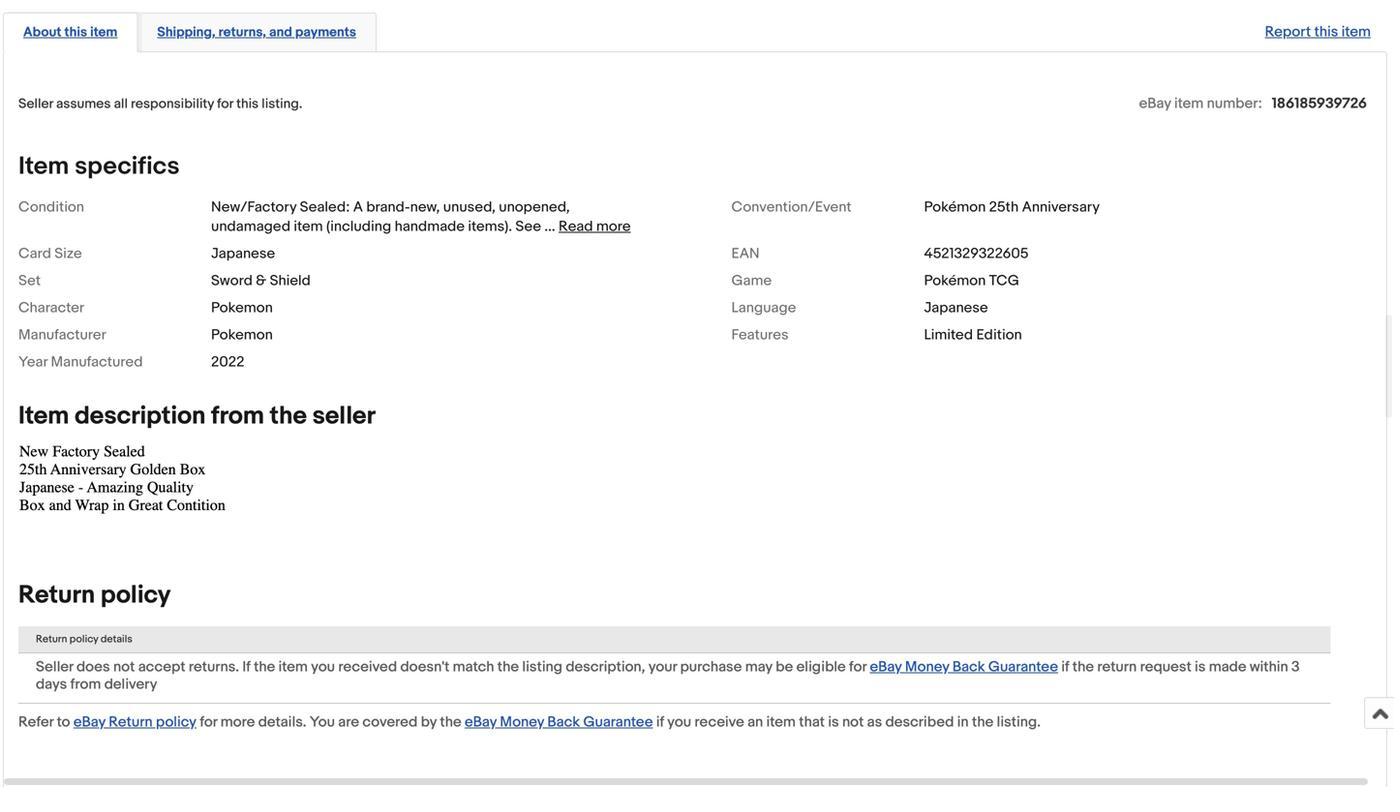 Task type: locate. For each thing, give the bounding box(es) containing it.
pokemon up the 2022
[[211, 326, 273, 344]]

return
[[18, 580, 95, 610], [36, 633, 67, 646], [109, 714, 153, 731]]

edition
[[977, 326, 1023, 344]]

item right about
[[90, 24, 118, 41]]

1 vertical spatial guarantee
[[583, 714, 653, 731]]

a
[[353, 198, 363, 216]]

ebay money back guarantee link down seller does not accept returns. if the item you received doesn't match the listing description, your purchase may be eligible for ebay money back guarantee
[[465, 714, 653, 731]]

pokémon
[[924, 198, 986, 216], [924, 272, 986, 289]]

tcg
[[989, 272, 1020, 289]]

seller left assumes in the left of the page
[[18, 96, 53, 112]]

the inside if the return request is made within 3 days from delivery
[[1073, 658, 1094, 676]]

25th
[[989, 198, 1019, 216]]

0 vertical spatial pokémon
[[924, 198, 986, 216]]

0 vertical spatial more
[[596, 218, 631, 235]]

&
[[256, 272, 267, 289]]

read more button
[[559, 218, 631, 235]]

report
[[1265, 23, 1312, 41]]

this
[[1315, 23, 1339, 41], [64, 24, 87, 41], [236, 96, 259, 112]]

tab list containing about this item
[[3, 9, 1388, 52]]

0 vertical spatial not
[[113, 658, 135, 676]]

ebay money back guarantee link up in on the right bottom of the page
[[870, 658, 1059, 676]]

character
[[18, 299, 84, 317]]

1 vertical spatial listing.
[[997, 714, 1041, 731]]

anniversary
[[1022, 198, 1100, 216]]

the right if
[[254, 658, 275, 676]]

this right about
[[64, 24, 87, 41]]

2 pokemon from the top
[[211, 326, 273, 344]]

pokemon for character
[[211, 299, 273, 317]]

the right by
[[440, 714, 462, 731]]

sealed:
[[300, 198, 350, 216]]

return policy
[[18, 580, 171, 610]]

pokemon down sword
[[211, 299, 273, 317]]

ean
[[732, 245, 760, 262]]

item down sealed:
[[294, 218, 323, 235]]

1 pokemon from the top
[[211, 299, 273, 317]]

0 vertical spatial is
[[1195, 658, 1206, 676]]

more left details.
[[221, 714, 255, 731]]

payments
[[295, 24, 356, 41]]

1 vertical spatial money
[[500, 714, 544, 731]]

assumes
[[56, 96, 111, 112]]

item left number: on the top
[[1175, 95, 1204, 112]]

return down delivery
[[109, 714, 153, 731]]

0 horizontal spatial listing.
[[262, 96, 303, 112]]

you left received
[[311, 658, 335, 676]]

this right report
[[1315, 23, 1339, 41]]

1 horizontal spatial not
[[843, 714, 864, 731]]

tab list
[[3, 9, 1388, 52]]

0 horizontal spatial back
[[548, 714, 580, 731]]

1 horizontal spatial more
[[596, 218, 631, 235]]

policy down accept
[[156, 714, 197, 731]]

1 horizontal spatial back
[[953, 658, 986, 676]]

1 horizontal spatial if
[[1062, 658, 1070, 676]]

all
[[114, 96, 128, 112]]

guarantee down 'description,'
[[583, 714, 653, 731]]

japanese down undamaged
[[211, 245, 275, 262]]

the right in on the right bottom of the page
[[972, 714, 994, 731]]

186185939726
[[1272, 95, 1368, 112]]

accept
[[138, 658, 186, 676]]

0 vertical spatial if
[[1062, 658, 1070, 676]]

item down year
[[18, 401, 69, 431]]

this inside button
[[64, 24, 87, 41]]

from right days
[[70, 676, 101, 693]]

1 vertical spatial for
[[849, 658, 867, 676]]

2 vertical spatial policy
[[156, 714, 197, 731]]

0 vertical spatial item
[[18, 151, 69, 181]]

1 vertical spatial return
[[36, 633, 67, 646]]

if
[[1062, 658, 1070, 676], [657, 714, 664, 731]]

japanese up limited
[[924, 299, 989, 317]]

item
[[1342, 23, 1371, 41], [90, 24, 118, 41], [1175, 95, 1204, 112], [294, 218, 323, 235], [279, 658, 308, 676], [767, 714, 796, 731]]

days
[[36, 676, 67, 693]]

0 vertical spatial you
[[311, 658, 335, 676]]

1 horizontal spatial listing.
[[997, 714, 1041, 731]]

0 horizontal spatial more
[[221, 714, 255, 731]]

you
[[311, 658, 335, 676], [668, 714, 692, 731]]

1 vertical spatial not
[[843, 714, 864, 731]]

not down "details"
[[113, 658, 135, 676]]

1 vertical spatial pokemon
[[211, 326, 273, 344]]

not left as
[[843, 714, 864, 731]]

0 vertical spatial money
[[905, 658, 950, 676]]

ebay
[[1140, 95, 1172, 112], [870, 658, 902, 676], [73, 714, 105, 731], [465, 714, 497, 731]]

1 horizontal spatial ebay money back guarantee link
[[870, 658, 1059, 676]]

1 item from the top
[[18, 151, 69, 181]]

seller does not accept returns. if the item you received doesn't match the listing description, your purchase may be eligible for ebay money back guarantee
[[36, 658, 1059, 676]]

item right an
[[767, 714, 796, 731]]

0 vertical spatial back
[[953, 658, 986, 676]]

item inside button
[[90, 24, 118, 41]]

you left receive
[[668, 714, 692, 731]]

from inside if the return request is made within 3 days from delivery
[[70, 676, 101, 693]]

for right the eligible
[[849, 658, 867, 676]]

request
[[1140, 658, 1192, 676]]

pokémon down 4521329322605
[[924, 272, 986, 289]]

is left made
[[1195, 658, 1206, 676]]

seller left does
[[36, 658, 73, 676]]

specifics
[[75, 151, 180, 181]]

0 horizontal spatial from
[[70, 676, 101, 693]]

1 vertical spatial japanese
[[924, 299, 989, 317]]

(including
[[326, 218, 392, 235]]

1 vertical spatial seller
[[36, 658, 73, 676]]

the left the seller
[[270, 401, 307, 431]]

2 item from the top
[[18, 401, 69, 431]]

0 horizontal spatial this
[[64, 24, 87, 41]]

if down if the return request is made within 3 days from delivery
[[657, 714, 664, 731]]

policy up does
[[70, 633, 98, 646]]

brand-
[[366, 198, 410, 216]]

if inside if the return request is made within 3 days from delivery
[[1062, 658, 1070, 676]]

item up condition
[[18, 151, 69, 181]]

your
[[649, 658, 677, 676]]

2 horizontal spatial this
[[1315, 23, 1339, 41]]

1 vertical spatial if
[[657, 714, 664, 731]]

is
[[1195, 658, 1206, 676], [828, 714, 839, 731]]

0 vertical spatial return
[[18, 580, 95, 610]]

1 vertical spatial pokémon
[[924, 272, 986, 289]]

item for item description from the seller
[[18, 401, 69, 431]]

pokémon left 25th
[[924, 198, 986, 216]]

from down the 2022
[[211, 401, 264, 431]]

for right responsibility
[[217, 96, 233, 112]]

0 vertical spatial japanese
[[211, 245, 275, 262]]

0 horizontal spatial you
[[311, 658, 335, 676]]

back
[[953, 658, 986, 676], [548, 714, 580, 731]]

this for report
[[1315, 23, 1339, 41]]

the
[[270, 401, 307, 431], [254, 658, 275, 676], [498, 658, 519, 676], [1073, 658, 1094, 676], [440, 714, 462, 731], [972, 714, 994, 731]]

item right report
[[1342, 23, 1371, 41]]

money
[[905, 658, 950, 676], [500, 714, 544, 731]]

item specifics
[[18, 151, 180, 181]]

money up described at the bottom right
[[905, 658, 950, 676]]

this down returns,
[[236, 96, 259, 112]]

listing. down and
[[262, 96, 303, 112]]

policy up "details"
[[101, 580, 171, 610]]

0 vertical spatial seller
[[18, 96, 53, 112]]

2 pokémon from the top
[[924, 272, 986, 289]]

seller assumes all responsibility for this listing.
[[18, 96, 303, 112]]

seller
[[18, 96, 53, 112], [36, 658, 73, 676]]

1 vertical spatial policy
[[70, 633, 98, 646]]

guarantee left return
[[989, 658, 1059, 676]]

1 horizontal spatial guarantee
[[989, 658, 1059, 676]]

return up "return policy details"
[[18, 580, 95, 610]]

not
[[113, 658, 135, 676], [843, 714, 864, 731]]

pokémon for pokémon tcg
[[924, 272, 986, 289]]

return up days
[[36, 633, 67, 646]]

description
[[75, 401, 206, 431]]

policy for return policy
[[101, 580, 171, 610]]

1 horizontal spatial is
[[1195, 658, 1206, 676]]

1 horizontal spatial you
[[668, 714, 692, 731]]

0 horizontal spatial ebay money back guarantee link
[[465, 714, 653, 731]]

back up in on the right bottom of the page
[[953, 658, 986, 676]]

is right that
[[828, 714, 839, 731]]

0 vertical spatial pokemon
[[211, 299, 273, 317]]

money down the listing
[[500, 714, 544, 731]]

more
[[596, 218, 631, 235], [221, 714, 255, 731]]

1 vertical spatial from
[[70, 676, 101, 693]]

the left return
[[1073, 658, 1094, 676]]

1 pokémon from the top
[[924, 198, 986, 216]]

an
[[748, 714, 763, 731]]

pokémon tcg
[[924, 272, 1020, 289]]

in
[[958, 714, 969, 731]]

0 horizontal spatial japanese
[[211, 245, 275, 262]]

within
[[1250, 658, 1289, 676]]

1 vertical spatial more
[[221, 714, 255, 731]]

back down seller does not accept returns. if the item you received doesn't match the listing description, your purchase may be eligible for ebay money back guarantee
[[548, 714, 580, 731]]

0 horizontal spatial not
[[113, 658, 135, 676]]

1 horizontal spatial money
[[905, 658, 950, 676]]

1 vertical spatial back
[[548, 714, 580, 731]]

details
[[101, 633, 133, 646]]

1 horizontal spatial from
[[211, 401, 264, 431]]

responsibility
[[131, 96, 214, 112]]

limited
[[924, 326, 973, 344]]

described
[[886, 714, 954, 731]]

listing.
[[262, 96, 303, 112], [997, 714, 1041, 731]]

shield
[[270, 272, 311, 289]]

1 vertical spatial is
[[828, 714, 839, 731]]

if left return
[[1062, 658, 1070, 676]]

item description from the seller
[[18, 401, 376, 431]]

eligible
[[797, 658, 846, 676]]

more right read
[[596, 218, 631, 235]]

listing. right in on the right bottom of the page
[[997, 714, 1041, 731]]

for down returns.
[[200, 714, 217, 731]]

guarantee
[[989, 658, 1059, 676], [583, 714, 653, 731]]

seller for seller does not accept returns. if the item you received doesn't match the listing description, your purchase may be eligible for ebay money back guarantee
[[36, 658, 73, 676]]

item
[[18, 151, 69, 181], [18, 401, 69, 431]]

0 vertical spatial policy
[[101, 580, 171, 610]]

0 vertical spatial listing.
[[262, 96, 303, 112]]

details.
[[258, 714, 307, 731]]

ebay return policy link
[[73, 714, 197, 731]]

match
[[453, 658, 494, 676]]

1 vertical spatial item
[[18, 401, 69, 431]]

unused,
[[443, 198, 496, 216]]

1 horizontal spatial japanese
[[924, 299, 989, 317]]

pokemon
[[211, 299, 273, 317], [211, 326, 273, 344]]

returns,
[[219, 24, 266, 41]]

about this item button
[[23, 23, 118, 41]]



Task type: vqa. For each thing, say whether or not it's contained in the screenshot.


Task type: describe. For each thing, give the bounding box(es) containing it.
if
[[242, 658, 251, 676]]

made
[[1209, 658, 1247, 676]]

ebay up as
[[870, 658, 902, 676]]

pokémon for pokémon 25th anniversary
[[924, 198, 986, 216]]

pokémon 25th anniversary
[[924, 198, 1100, 216]]

card
[[18, 245, 51, 262]]

1 vertical spatial you
[[668, 714, 692, 731]]

1 horizontal spatial this
[[236, 96, 259, 112]]

0 vertical spatial guarantee
[[989, 658, 1059, 676]]

receive
[[695, 714, 745, 731]]

ebay right to
[[73, 714, 105, 731]]

see
[[516, 218, 541, 235]]

0 horizontal spatial if
[[657, 714, 664, 731]]

seller for seller assumes all responsibility for this listing.
[[18, 96, 53, 112]]

and
[[269, 24, 292, 41]]

policy for return policy details
[[70, 633, 98, 646]]

2 vertical spatial return
[[109, 714, 153, 731]]

shipping, returns, and payments
[[157, 24, 356, 41]]

pokemon for manufacturer
[[211, 326, 273, 344]]

0 horizontal spatial guarantee
[[583, 714, 653, 731]]

the left the listing
[[498, 658, 519, 676]]

item right if
[[279, 658, 308, 676]]

doesn't
[[400, 658, 450, 676]]

purchase
[[680, 658, 742, 676]]

report this item
[[1265, 23, 1371, 41]]

manufactured
[[51, 353, 143, 371]]

shipping, returns, and payments button
[[157, 23, 356, 41]]

as
[[867, 714, 883, 731]]

read
[[559, 218, 593, 235]]

language
[[732, 299, 796, 317]]

by
[[421, 714, 437, 731]]

0 horizontal spatial is
[[828, 714, 839, 731]]

japanese for card size
[[211, 245, 275, 262]]

item for item specifics
[[18, 151, 69, 181]]

condition
[[18, 198, 84, 216]]

sword
[[211, 272, 253, 289]]

are
[[338, 714, 359, 731]]

about this item
[[23, 24, 118, 41]]

sword & shield
[[211, 272, 311, 289]]

to
[[57, 714, 70, 731]]

0 vertical spatial for
[[217, 96, 233, 112]]

features
[[732, 326, 789, 344]]

undamaged
[[211, 218, 291, 235]]

is inside if the return request is made within 3 days from delivery
[[1195, 658, 1206, 676]]

...
[[545, 218, 556, 235]]

limited edition
[[924, 326, 1023, 344]]

delivery
[[104, 676, 157, 693]]

convention/event
[[732, 198, 852, 216]]

3
[[1292, 658, 1300, 676]]

japanese for language
[[924, 299, 989, 317]]

ebay left number: on the top
[[1140, 95, 1172, 112]]

covered
[[363, 714, 418, 731]]

if the return request is made within 3 days from delivery
[[36, 658, 1300, 693]]

shipping,
[[157, 24, 216, 41]]

game
[[732, 272, 772, 289]]

size
[[55, 245, 82, 262]]

returns.
[[189, 658, 239, 676]]

does
[[76, 658, 110, 676]]

that
[[799, 714, 825, 731]]

report this item link
[[1256, 13, 1381, 50]]

description,
[[566, 658, 645, 676]]

seller
[[313, 401, 376, 431]]

about
[[23, 24, 61, 41]]

item inside "new/factory sealed: a brand-new, unused, unopened, undamaged item (including handmade items). see ..."
[[294, 218, 323, 235]]

you
[[310, 714, 335, 731]]

read more
[[559, 218, 631, 235]]

year manufactured
[[18, 353, 143, 371]]

year
[[18, 353, 48, 371]]

set
[[18, 272, 41, 289]]

unopened,
[[499, 198, 570, 216]]

number:
[[1207, 95, 1263, 112]]

0 vertical spatial ebay money back guarantee link
[[870, 658, 1059, 676]]

0 horizontal spatial money
[[500, 714, 544, 731]]

return policy details
[[36, 633, 133, 646]]

refer
[[18, 714, 54, 731]]

may
[[745, 658, 773, 676]]

refer to ebay return policy for more details. you are covered by the ebay money back guarantee if you receive an item that is not as described in the listing.
[[18, 714, 1041, 731]]

4521329322605
[[924, 245, 1029, 262]]

2 vertical spatial for
[[200, 714, 217, 731]]

return for return policy
[[18, 580, 95, 610]]

2022
[[211, 353, 245, 371]]

new,
[[410, 198, 440, 216]]

items).
[[468, 218, 512, 235]]

0 vertical spatial from
[[211, 401, 264, 431]]

return for return policy details
[[36, 633, 67, 646]]

received
[[338, 658, 397, 676]]

this for about
[[64, 24, 87, 41]]

1 vertical spatial ebay money back guarantee link
[[465, 714, 653, 731]]

card size
[[18, 245, 82, 262]]

listing
[[522, 658, 563, 676]]

handmade
[[395, 218, 465, 235]]

be
[[776, 658, 793, 676]]

ebay right by
[[465, 714, 497, 731]]

ebay item number: 186185939726
[[1140, 95, 1368, 112]]



